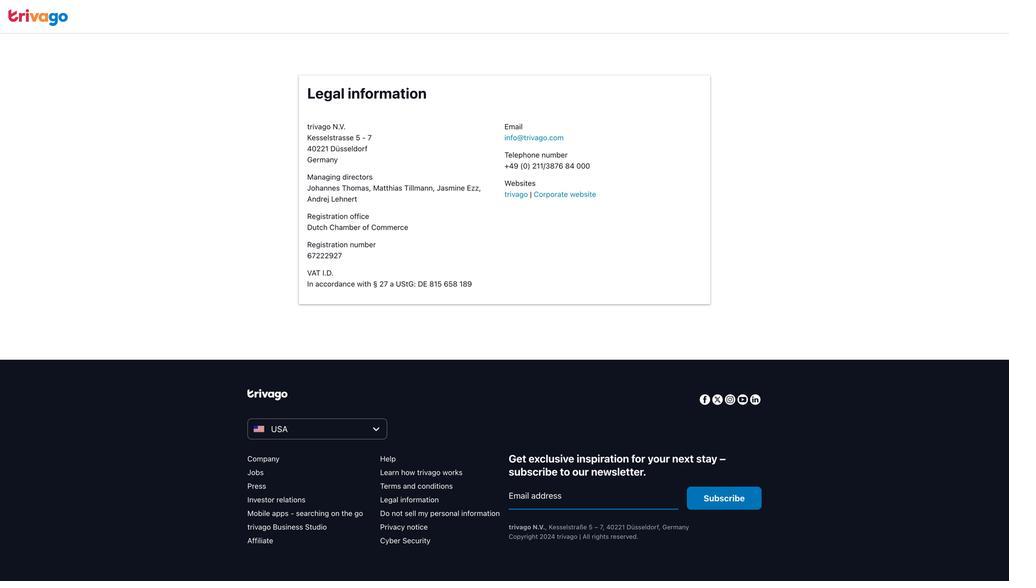 Task type: locate. For each thing, give the bounding box(es) containing it.
privacy notice link
[[380, 523, 428, 532]]

0 horizontal spatial 5
[[356, 133, 360, 142]]

0 horizontal spatial 40221
[[307, 144, 329, 153]]

registration up dutch
[[307, 212, 348, 221]]

trivago up kesselstrasse
[[307, 122, 331, 131]]

| right trivago link
[[530, 190, 532, 199]]

legal
[[307, 84, 345, 102], [380, 496, 398, 504]]

1 horizontal spatial –
[[720, 453, 726, 465]]

registration for dutch
[[307, 212, 348, 221]]

40221
[[307, 144, 329, 153], [606, 524, 625, 531]]

40221 inside the trivago n.v. kesselstrasse 5 - 7 40221 düsseldorf germany
[[307, 144, 329, 153]]

| inside websites trivago | corporate website
[[530, 190, 532, 199]]

1 vertical spatial registration
[[307, 240, 348, 249]]

- inside company jobs press investor relations mobile apps - searching on the go trivago business studio affiliate
[[291, 509, 294, 518]]

1 vertical spatial 5
[[589, 524, 593, 531]]

- left 7
[[362, 133, 366, 142]]

0 vertical spatial germany
[[307, 155, 338, 164]]

telephone number +49 (0) 211/3876 84 000
[[505, 151, 590, 170]]

website
[[570, 190, 596, 199]]

1 horizontal spatial 40221
[[606, 524, 625, 531]]

1 vertical spatial -
[[291, 509, 294, 518]]

studio
[[305, 523, 327, 532]]

-
[[362, 133, 366, 142], [291, 509, 294, 518]]

0 vertical spatial legal
[[307, 84, 345, 102]]

help
[[380, 455, 396, 463]]

– right stay
[[720, 453, 726, 465]]

1 horizontal spatial -
[[362, 133, 366, 142]]

1 vertical spatial number
[[350, 240, 376, 249]]

legal inside help learn how trivago works terms and conditions legal information do not sell my personal information privacy notice cyber security
[[380, 496, 398, 504]]

i.d.
[[323, 269, 334, 277]]

office
[[350, 212, 369, 221]]

number
[[542, 151, 568, 159], [350, 240, 376, 249]]

cyber security link
[[380, 537, 431, 545]]

40221 inside trivago n.v. , kesselstrasse 5 – 7, 40221 düsseldorf, germany copyright 2024 trivago | all rights reserved.
[[606, 524, 625, 531]]

n.v. up 2024
[[533, 524, 545, 531]]

1 horizontal spatial n.v.
[[533, 524, 545, 531]]

1 vertical spatial 40221
[[606, 524, 625, 531]]

inspiration
[[577, 453, 629, 465]]

0 vertical spatial registration
[[307, 212, 348, 221]]

and
[[403, 482, 416, 491]]

ustg:
[[396, 280, 416, 288]]

registration inside registration number 67222927
[[307, 240, 348, 249]]

n.v. inside trivago n.v. , kesselstrasse 5 – 7, 40221 düsseldorf, germany copyright 2024 trivago | all rights reserved.
[[533, 524, 545, 531]]

investor
[[247, 496, 275, 504]]

0 horizontal spatial n.v.
[[333, 122, 346, 131]]

n.v. up kesselstrasse
[[333, 122, 346, 131]]

27
[[379, 280, 388, 288]]

information up 7
[[348, 84, 427, 102]]

trivago down kesselstraße
[[557, 533, 578, 541]]

trivago up copyright
[[509, 524, 531, 531]]

0 horizontal spatial |
[[530, 190, 532, 199]]

with
[[357, 280, 371, 288]]

0 vertical spatial –
[[720, 453, 726, 465]]

works
[[443, 468, 463, 477]]

learn how trivago works link
[[380, 468, 463, 477]]

on
[[331, 509, 340, 518]]

1 vertical spatial n.v.
[[533, 524, 545, 531]]

n.v. inside the trivago n.v. kesselstrasse 5 - 7 40221 düsseldorf germany
[[333, 122, 346, 131]]

a
[[390, 280, 394, 288]]

1 vertical spatial |
[[579, 533, 581, 541]]

legal up kesselstrasse
[[307, 84, 345, 102]]

düsseldorf,
[[627, 524, 661, 531]]

trivago down mobile
[[247, 523, 271, 532]]

815
[[429, 280, 442, 288]]

1 vertical spatial –
[[594, 524, 598, 531]]

0 horizontal spatial germany
[[307, 155, 338, 164]]

germany up managing
[[307, 155, 338, 164]]

searching
[[296, 509, 329, 518]]

telephone
[[505, 151, 540, 159]]

to
[[560, 466, 570, 478]]

do not sell my personal information button
[[380, 509, 500, 519]]

mobile
[[247, 509, 270, 518]]

– left the 7,
[[594, 524, 598, 531]]

information right personal on the left bottom of the page
[[461, 509, 500, 518]]

0 vertical spatial 40221
[[307, 144, 329, 153]]

1 vertical spatial legal
[[380, 496, 398, 504]]

the
[[342, 509, 353, 518]]

number up 211/3876
[[542, 151, 568, 159]]

1 horizontal spatial number
[[542, 151, 568, 159]]

0 vertical spatial number
[[542, 151, 568, 159]]

relations
[[277, 496, 306, 504]]

information down terms and conditions link
[[400, 496, 439, 504]]

1 vertical spatial germany
[[663, 524, 689, 531]]

registration inside the registration office dutch chamber of commerce
[[307, 212, 348, 221]]

andrej
[[307, 195, 329, 203]]

0 vertical spatial -
[[362, 133, 366, 142]]

40221 up reserved.
[[606, 524, 625, 531]]

2 registration from the top
[[307, 240, 348, 249]]

trivago up conditions
[[417, 468, 441, 477]]

number down of
[[350, 240, 376, 249]]

legal down 'terms'
[[380, 496, 398, 504]]

0 vertical spatial 5
[[356, 133, 360, 142]]

1 horizontal spatial |
[[579, 533, 581, 541]]

0 vertical spatial |
[[530, 190, 532, 199]]

trivago
[[307, 122, 331, 131], [505, 190, 528, 199], [417, 468, 441, 477], [247, 523, 271, 532], [509, 524, 531, 531], [557, 533, 578, 541]]

5 left 7
[[356, 133, 360, 142]]

0 horizontal spatial number
[[350, 240, 376, 249]]

mobile apps - searching on the go link
[[247, 509, 363, 518]]

jobs
[[247, 468, 264, 477]]

registration for 67222927
[[307, 240, 348, 249]]

company
[[247, 455, 280, 463]]

- right apps
[[291, 509, 294, 518]]

my
[[418, 509, 428, 518]]

1 horizontal spatial legal
[[380, 496, 398, 504]]

info@trivago.com
[[505, 133, 564, 142]]

trivago down websites
[[505, 190, 528, 199]]

privacy
[[380, 523, 405, 532]]

5 up all
[[589, 524, 593, 531]]

0 horizontal spatial legal
[[307, 84, 345, 102]]

trivago inside help learn how trivago works terms and conditions legal information do not sell my personal information privacy notice cyber security
[[417, 468, 441, 477]]

5 inside trivago n.v. , kesselstrasse 5 – 7, 40221 düsseldorf, germany copyright 2024 trivago | all rights reserved.
[[589, 524, 593, 531]]

cyber
[[380, 537, 401, 545]]

reserved.
[[611, 533, 639, 541]]

registration office dutch chamber of commerce
[[307, 212, 408, 232]]

all
[[583, 533, 590, 541]]

2024
[[540, 533, 555, 541]]

1 horizontal spatial germany
[[663, 524, 689, 531]]

germany right düsseldorf,
[[663, 524, 689, 531]]

go
[[355, 509, 363, 518]]

(0)
[[520, 162, 530, 170]]

0 horizontal spatial –
[[594, 524, 598, 531]]

– inside trivago n.v. , kesselstrasse 5 – 7, 40221 düsseldorf, germany copyright 2024 trivago | all rights reserved.
[[594, 524, 598, 531]]

thomas,
[[342, 184, 371, 192]]

vat i.d. in accordance with § 27 a ustg: de 815 658 189
[[307, 269, 472, 288]]

658
[[444, 280, 458, 288]]

number inside telephone number +49 (0) 211/3876 84 000
[[542, 151, 568, 159]]

- inside the trivago n.v. kesselstrasse 5 - 7 40221 düsseldorf germany
[[362, 133, 366, 142]]

| left all
[[579, 533, 581, 541]]

managing directors johannes thomas, matthias tillmann, jasmine ezz, andrej lehnert
[[307, 173, 481, 203]]

n.v. for ,
[[533, 524, 545, 531]]

211/3876
[[532, 162, 563, 170]]

1 horizontal spatial 5
[[589, 524, 593, 531]]

0 horizontal spatial -
[[291, 509, 294, 518]]

1 registration from the top
[[307, 212, 348, 221]]

40221 down kesselstrasse
[[307, 144, 329, 153]]

84
[[565, 162, 575, 170]]

information
[[348, 84, 427, 102], [400, 496, 439, 504], [461, 509, 500, 518]]

trivago n.v. , kesselstraße 5 – 7, 40221 düsseldorf, germany copyright 2024 trivago | all rights reserved.
[[509, 524, 689, 541]]

germany
[[307, 155, 338, 164], [663, 524, 689, 531]]

registration up 67222927
[[307, 240, 348, 249]]

5 inside the trivago n.v. kesselstrasse 5 - 7 40221 düsseldorf germany
[[356, 133, 360, 142]]

0 vertical spatial n.v.
[[333, 122, 346, 131]]

n.v. for kesselstrasse
[[333, 122, 346, 131]]

company jobs press investor relations mobile apps - searching on the go trivago business studio affiliate
[[247, 455, 363, 545]]

accordance
[[315, 280, 355, 288]]

1 vertical spatial information
[[400, 496, 439, 504]]

tillmann,
[[404, 184, 435, 192]]

email info@trivago.com
[[505, 122, 564, 142]]

notice
[[407, 523, 428, 532]]

number inside registration number 67222927
[[350, 240, 376, 249]]



Task type: vqa. For each thing, say whether or not it's contained in the screenshot.


Task type: describe. For each thing, give the bounding box(es) containing it.
not
[[392, 509, 403, 518]]

| inside trivago n.v. , kesselstrasse 5 – 7, 40221 düsseldorf, germany copyright 2024 trivago | all rights reserved.
[[579, 533, 581, 541]]

terms and conditions link
[[380, 482, 453, 491]]

personal
[[430, 509, 459, 518]]

help learn how trivago works terms and conditions legal information do not sell my personal information privacy notice cyber security
[[380, 455, 500, 545]]

subscribe button
[[687, 487, 762, 510]]

trivago logo image
[[8, 9, 68, 26]]

trivago inside websites trivago | corporate website
[[505, 190, 528, 199]]

registration number 67222927
[[307, 240, 376, 260]]

number for registration number
[[350, 240, 376, 249]]

for
[[631, 453, 645, 465]]

in
[[307, 280, 313, 288]]

jasmine
[[437, 184, 465, 192]]

dutch
[[307, 223, 328, 232]]

conditions
[[418, 482, 453, 491]]

matthias
[[373, 184, 402, 192]]

vat
[[307, 269, 321, 277]]

email
[[505, 122, 523, 131]]

189
[[460, 280, 472, 288]]

johannes
[[307, 184, 340, 192]]

subscribe
[[509, 466, 558, 478]]

how
[[401, 468, 415, 477]]

info@trivago.com link
[[505, 133, 564, 142]]

legal information link
[[380, 496, 439, 504]]

number for telephone number
[[542, 151, 568, 159]]

terms
[[380, 482, 401, 491]]

corporate
[[534, 190, 568, 199]]

trivago n.v. kesselstrasse 5 - 7 40221 düsseldorf germany
[[307, 122, 372, 164]]

germany inside the trivago n.v. kesselstrasse 5 - 7 40221 düsseldorf germany
[[307, 155, 338, 164]]

press
[[247, 482, 266, 491]]

exclusive
[[529, 453, 574, 465]]

trivago business studio link
[[247, 523, 327, 532]]

investor relations link
[[247, 496, 306, 504]]

press link
[[247, 482, 266, 491]]

7
[[368, 133, 372, 142]]

0 vertical spatial information
[[348, 84, 427, 102]]

get exclusive inspiration for your next stay – subscribe to our newsletter.
[[509, 453, 726, 478]]

§
[[373, 280, 378, 288]]

lehnert
[[331, 195, 357, 203]]

trivago inside company jobs press investor relations mobile apps - searching on the go trivago business studio affiliate
[[247, 523, 271, 532]]

help link
[[380, 455, 396, 463]]

subscribe
[[704, 494, 745, 504]]

Email address email field
[[509, 487, 679, 510]]

legal information
[[307, 84, 427, 102]]

corporate website link
[[534, 190, 596, 199]]

rights
[[592, 533, 609, 541]]

websites
[[505, 179, 536, 188]]

– inside get exclusive inspiration for your next stay – subscribe to our newsletter.
[[720, 453, 726, 465]]

apps
[[272, 509, 289, 518]]

trivago link
[[505, 190, 528, 199]]

learn
[[380, 468, 399, 477]]

7,
[[600, 524, 605, 531]]

stay
[[696, 453, 717, 465]]

germany inside trivago n.v. , kesselstrasse 5 – 7, 40221 düsseldorf, germany copyright 2024 trivago | all rights reserved.
[[663, 524, 689, 531]]

jobs link
[[247, 468, 264, 477]]

newsletter.
[[591, 466, 646, 478]]

next
[[672, 453, 694, 465]]

your
[[648, 453, 670, 465]]

kesselstrasse
[[307, 133, 354, 142]]

commerce
[[371, 223, 408, 232]]

affiliate
[[247, 537, 273, 545]]

,
[[545, 524, 547, 531]]

do
[[380, 509, 390, 518]]

of
[[363, 223, 369, 232]]

000
[[577, 162, 590, 170]]

company link
[[247, 455, 280, 463]]

ezz,
[[467, 184, 481, 192]]

our
[[572, 466, 589, 478]]

get
[[509, 453, 526, 465]]

directors
[[343, 173, 373, 181]]

websites trivago | corporate website
[[505, 179, 596, 199]]

de
[[418, 280, 427, 288]]

sell
[[405, 509, 416, 518]]

+49
[[505, 162, 518, 170]]

managing
[[307, 173, 341, 181]]

chamber
[[330, 223, 361, 232]]

trivago inside the trivago n.v. kesselstrasse 5 - 7 40221 düsseldorf germany
[[307, 122, 331, 131]]

67222927
[[307, 251, 342, 260]]

2 vertical spatial information
[[461, 509, 500, 518]]



